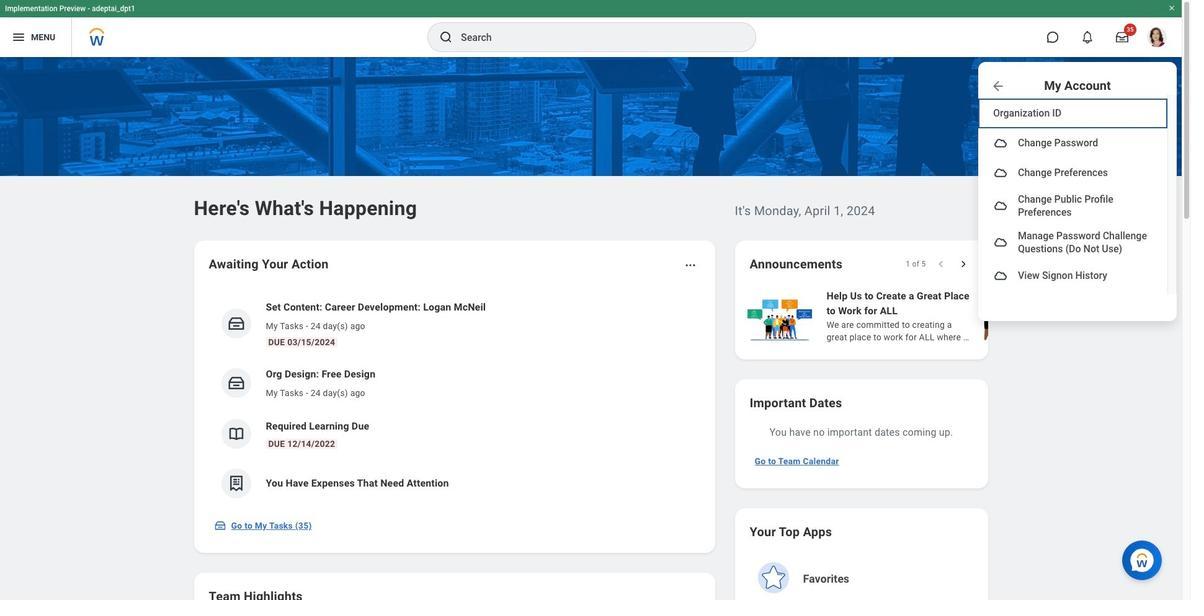Task type: locate. For each thing, give the bounding box(es) containing it.
Search Workday  search field
[[461, 24, 730, 51]]

menu item
[[978, 128, 1167, 158], [978, 158, 1167, 188], [978, 188, 1167, 224], [978, 224, 1167, 261], [978, 261, 1167, 291]]

chevron left small image
[[935, 258, 947, 270]]

dashboard expenses image
[[227, 475, 245, 493]]

main content
[[0, 57, 1191, 600]]

justify image
[[11, 30, 26, 45]]

banner
[[0, 0, 1182, 321]]

inbox image
[[227, 315, 245, 333], [227, 374, 245, 393], [214, 520, 226, 532]]

list
[[745, 288, 1191, 345], [209, 290, 700, 509]]

5 avatar image from the top
[[993, 268, 1008, 283]]

avatar image
[[993, 136, 1008, 151], [993, 166, 1008, 181], [993, 199, 1008, 214], [993, 235, 1008, 250], [993, 268, 1008, 283]]

4 menu item from the top
[[978, 224, 1167, 261]]

5 menu item from the top
[[978, 261, 1167, 291]]

menu
[[978, 95, 1177, 295]]

2 menu item from the top
[[978, 158, 1167, 188]]

0 horizontal spatial list
[[209, 290, 700, 509]]

1 avatar image from the top
[[993, 136, 1008, 151]]

search image
[[439, 30, 453, 45]]

logan mcneil image
[[1147, 27, 1167, 47]]

2 avatar image from the top
[[993, 166, 1008, 181]]

1 horizontal spatial list
[[745, 288, 1191, 345]]

status
[[906, 259, 926, 269]]



Task type: describe. For each thing, give the bounding box(es) containing it.
inbox large image
[[1116, 31, 1128, 43]]

1 vertical spatial inbox image
[[227, 374, 245, 393]]

chevron right small image
[[957, 258, 969, 270]]

1 menu item from the top
[[978, 128, 1167, 158]]

0 vertical spatial inbox image
[[227, 315, 245, 333]]

2 vertical spatial inbox image
[[214, 520, 226, 532]]

4 avatar image from the top
[[993, 235, 1008, 250]]

close environment banner image
[[1168, 4, 1176, 12]]

notifications large image
[[1081, 31, 1094, 43]]

3 avatar image from the top
[[993, 199, 1008, 214]]

back image
[[991, 78, 1006, 93]]

3 menu item from the top
[[978, 188, 1167, 224]]

book open image
[[227, 425, 245, 444]]



Task type: vqa. For each thing, say whether or not it's contained in the screenshot.
inbox icon to the top
yes



